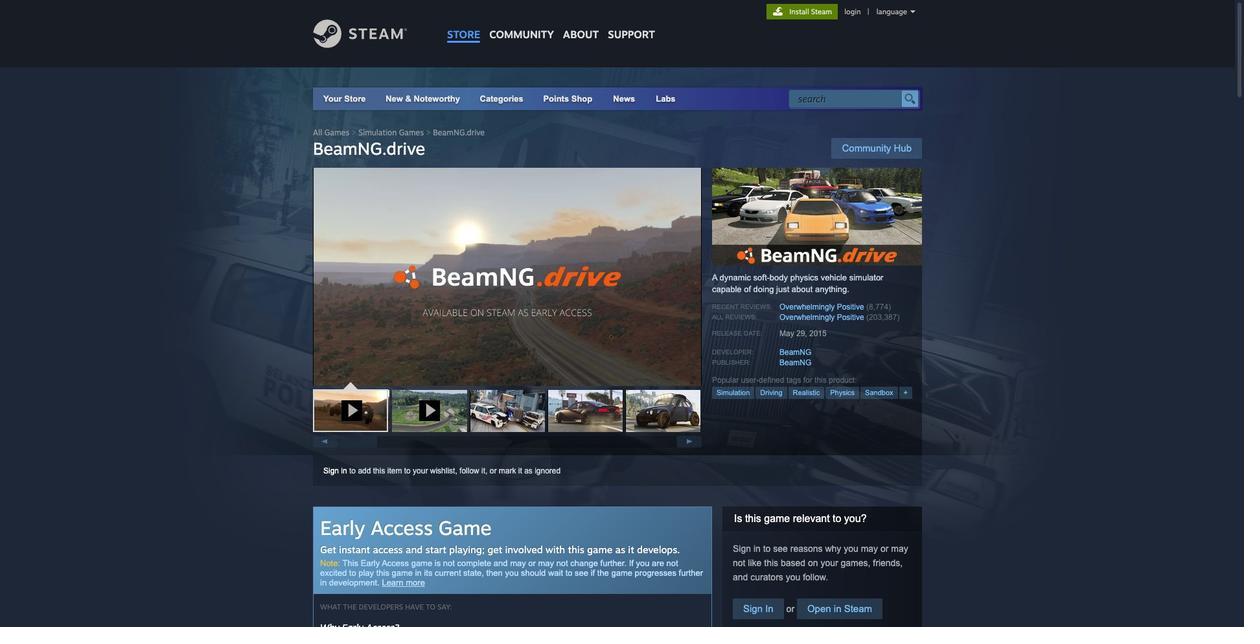 Task type: describe. For each thing, give the bounding box(es) containing it.
with
[[546, 544, 565, 556]]

install steam link
[[767, 4, 838, 19]]

2 games from the left
[[399, 128, 424, 137]]

your inside sign in to see reasons why you may or may not like this based on your games, friends, and curators you follow.
[[821, 558, 839, 569]]

language
[[877, 7, 908, 16]]

labs
[[656, 94, 676, 104]]

its
[[424, 569, 433, 578]]

follow.
[[803, 572, 829, 583]]

have
[[405, 603, 424, 612]]

+
[[904, 389, 908, 397]]

learn more link
[[382, 578, 425, 588]]

game left its on the left bottom
[[392, 569, 413, 578]]

involved
[[505, 544, 543, 556]]

is
[[734, 513, 743, 524]]

sandbox
[[865, 389, 894, 397]]

login
[[845, 7, 861, 16]]

about
[[792, 285, 813, 294]]

add
[[358, 467, 371, 476]]

this right is
[[745, 513, 762, 524]]

points shop
[[544, 94, 593, 104]]

wishlist,
[[430, 467, 458, 476]]

see inside this early access game is not complete and may or may not change further. if you are not excited to play this game in its current state, then you          should wait to see if the game progresses further in development.
[[575, 569, 589, 578]]

capable
[[712, 285, 742, 294]]

physics
[[831, 389, 855, 397]]

not inside sign in to see reasons why you may or may not like this based on your games, friends, and curators you follow.
[[733, 558, 746, 569]]

it inside the early access game get instant access and start playing; get involved with this game as it develops.
[[628, 544, 634, 556]]

vehicle
[[821, 273, 847, 283]]

what the developers have to say:
[[320, 603, 452, 612]]

sign in
[[744, 604, 774, 615]]

in for sign in to add this item to your wishlist, follow it, or mark it as ignored
[[341, 467, 347, 476]]

game inside the early access game get instant access and start playing; get involved with this game as it develops.
[[587, 544, 613, 556]]

body
[[770, 273, 788, 283]]

to left say:
[[426, 603, 436, 612]]

&
[[405, 94, 412, 104]]

sign in to see reasons why you may or may not like this based on your games, friends, and curators you follow.
[[733, 544, 909, 583]]

positive for (203,387)
[[837, 313, 865, 322]]

simulation link
[[712, 387, 755, 399]]

new & noteworthy
[[386, 94, 460, 104]]

community hub link
[[832, 138, 922, 159]]

recent reviews:
[[712, 303, 772, 311]]

as for to
[[525, 467, 533, 476]]

if
[[629, 559, 634, 569]]

popular
[[712, 376, 739, 385]]

store
[[447, 28, 481, 41]]

sign for sign in to see reasons why you may or may not like this based on your games, friends, and curators you follow.
[[733, 544, 751, 554]]

news
[[613, 94, 635, 104]]

relevant
[[793, 513, 830, 524]]

as for game
[[616, 544, 626, 556]]

a dynamic soft-body physics vehicle simulator capable of doing just about anything.
[[712, 273, 884, 294]]

and inside sign in to see reasons why you may or may not like this based on your games, friends, and curators you follow.
[[733, 572, 748, 583]]

points
[[544, 94, 569, 104]]

to left the you?
[[833, 513, 842, 524]]

or right it,
[[490, 467, 497, 476]]

this right for on the bottom of the page
[[815, 376, 827, 385]]

overwhelmingly positive (203,387)
[[780, 313, 900, 322]]

this inside sign in to see reasons why you may or may not like this based on your games, friends, and curators you follow.
[[764, 558, 779, 569]]

sign for sign in to add this item to your wishlist, follow it, or mark it as ignored
[[323, 467, 339, 476]]

you right if
[[636, 559, 650, 569]]

to right item
[[404, 467, 411, 476]]

to right wait
[[566, 569, 573, 578]]

on
[[808, 558, 818, 569]]

release date:
[[712, 330, 763, 337]]

or inside this early access game is not complete and may or may not change further. if you are not excited to play this game in its current state, then you          should wait to see if the game progresses further in development.
[[529, 559, 536, 569]]

login link
[[842, 7, 864, 16]]

or right the in
[[784, 604, 797, 615]]

you right then
[[505, 569, 519, 578]]

game
[[439, 516, 492, 540]]

publisher:
[[712, 359, 751, 366]]

not down with
[[557, 559, 568, 569]]

what
[[320, 603, 341, 612]]

labs link
[[646, 88, 686, 110]]

positive for (8,774)
[[837, 303, 865, 312]]

developers
[[359, 603, 403, 612]]

driving link
[[756, 387, 787, 399]]

sign in link
[[733, 599, 784, 620]]

new
[[386, 94, 403, 104]]

physics link
[[826, 387, 860, 399]]

playing;
[[449, 544, 485, 556]]

all for all games > simulation games > beamng.drive
[[313, 128, 322, 137]]

and inside the early access game get instant access and start playing; get involved with this game as it develops.
[[406, 544, 423, 556]]

open
[[808, 604, 831, 615]]

about link
[[559, 0, 604, 44]]

your store
[[323, 94, 366, 104]]

1 horizontal spatial steam
[[844, 604, 873, 615]]

simulator
[[850, 273, 884, 283]]

store
[[344, 94, 366, 104]]

note:
[[320, 559, 340, 569]]

curators
[[751, 572, 784, 583]]

steam inside account menu navigation
[[811, 7, 832, 16]]

access
[[373, 544, 403, 556]]

for
[[804, 376, 813, 385]]

then
[[487, 569, 503, 578]]

are
[[652, 559, 664, 569]]

0 vertical spatial simulation
[[359, 128, 397, 137]]

development.
[[329, 578, 380, 588]]

ignored
[[535, 467, 561, 476]]

sandbox link
[[861, 387, 898, 399]]

like
[[748, 558, 762, 569]]

game left is
[[411, 559, 433, 569]]

0 horizontal spatial beamng.drive
[[313, 138, 425, 159]]

in left its on the left bottom
[[415, 569, 422, 578]]

if
[[591, 569, 595, 578]]

news link
[[603, 88, 646, 110]]

all games > simulation games > beamng.drive
[[313, 128, 485, 137]]

this right the add
[[373, 467, 385, 476]]

community
[[490, 28, 554, 41]]

reviews: for overwhelmingly positive (8,774)
[[741, 303, 772, 311]]

early inside the early access game get instant access and start playing; get involved with this game as it develops.
[[320, 516, 365, 540]]

why
[[826, 544, 842, 554]]

change
[[571, 559, 598, 569]]

not right are
[[667, 559, 678, 569]]

about
[[563, 28, 599, 41]]

get
[[320, 544, 336, 556]]

you up games,
[[844, 544, 859, 554]]

support link
[[604, 0, 660, 44]]

just
[[777, 285, 790, 294]]

2015
[[810, 329, 827, 338]]

see inside sign in to see reasons why you may or may not like this based on your games, friends, and curators you follow.
[[774, 544, 788, 554]]

1 horizontal spatial simulation
[[717, 389, 750, 397]]

excited
[[320, 569, 347, 578]]

global menu navigation
[[443, 0, 660, 47]]

a
[[712, 273, 718, 283]]

doing
[[754, 285, 774, 294]]



Task type: vqa. For each thing, say whether or not it's contained in the screenshot.
beamng.drive link
yes



Task type: locate. For each thing, give the bounding box(es) containing it.
0 vertical spatial beamng link
[[780, 348, 812, 357]]

to up "curators"
[[763, 544, 771, 554]]

1 horizontal spatial your
[[821, 558, 839, 569]]

beamng down 29,
[[780, 348, 812, 357]]

overwhelmingly down about on the right of page
[[780, 303, 835, 312]]

learn more
[[382, 578, 425, 588]]

follow
[[460, 467, 480, 476]]

1 horizontal spatial and
[[494, 559, 508, 569]]

the right if
[[598, 569, 609, 578]]

1 vertical spatial beamng
[[780, 358, 812, 368]]

play
[[359, 569, 374, 578]]

as
[[525, 467, 533, 476], [616, 544, 626, 556]]

steam right the open
[[844, 604, 873, 615]]

early up instant
[[320, 516, 365, 540]]

access down the access at bottom
[[382, 559, 409, 569]]

to
[[349, 467, 356, 476], [404, 467, 411, 476], [833, 513, 842, 524], [763, 544, 771, 554], [349, 569, 356, 578], [566, 569, 573, 578], [426, 603, 436, 612]]

simulation down popular
[[717, 389, 750, 397]]

of
[[744, 285, 751, 294]]

beamng link for publisher:
[[780, 358, 812, 368]]

access up the access at bottom
[[371, 516, 433, 540]]

this inside this early access game is not complete and may or may not change further. if you are not excited to play this game in its current state, then you          should wait to see if the game progresses further in development.
[[376, 569, 390, 578]]

1 horizontal spatial as
[[616, 544, 626, 556]]

early right this
[[361, 559, 380, 569]]

your left wishlist,
[[413, 467, 428, 476]]

0 horizontal spatial your
[[413, 467, 428, 476]]

physics
[[791, 273, 819, 283]]

early access game get instant access and start playing; get involved with this game as it develops.
[[320, 516, 680, 556]]

hub
[[894, 143, 912, 154]]

see
[[774, 544, 788, 554], [575, 569, 589, 578]]

noteworthy
[[414, 94, 460, 104]]

1 beamng link from the top
[[780, 348, 812, 357]]

1 vertical spatial early
[[361, 559, 380, 569]]

this
[[343, 559, 358, 569]]

sign for sign in
[[744, 604, 763, 615]]

0 horizontal spatial steam
[[811, 7, 832, 16]]

reviews: for overwhelmingly positive (203,387)
[[726, 314, 757, 321]]

2 overwhelmingly from the top
[[780, 313, 835, 322]]

beamng link for developer:
[[780, 348, 812, 357]]

0 vertical spatial sign
[[323, 467, 339, 476]]

1 horizontal spatial beamng.drive
[[433, 128, 485, 137]]

soft-
[[754, 273, 770, 283]]

realistic
[[793, 389, 820, 397]]

more
[[406, 578, 425, 588]]

1 horizontal spatial games
[[399, 128, 424, 137]]

overwhelmingly for overwhelmingly positive (8,774)
[[780, 303, 835, 312]]

1 vertical spatial sign
[[733, 544, 751, 554]]

or inside sign in to see reasons why you may or may not like this based on your games, friends, and curators you follow.
[[881, 544, 889, 554]]

1 positive from the top
[[837, 303, 865, 312]]

friends,
[[873, 558, 903, 569]]

open in steam link
[[797, 599, 883, 620]]

based
[[781, 558, 806, 569]]

this up "curators"
[[764, 558, 779, 569]]

0 vertical spatial beamng
[[780, 348, 812, 357]]

sign up the like
[[733, 544, 751, 554]]

your down the why
[[821, 558, 839, 569]]

1 horizontal spatial the
[[598, 569, 609, 578]]

as inside the early access game get instant access and start playing; get involved with this game as it develops.
[[616, 544, 626, 556]]

games
[[325, 128, 349, 137], [399, 128, 424, 137]]

to inside sign in to see reasons why you may or may not like this based on your games, friends, and curators you follow.
[[763, 544, 771, 554]]

realistic link
[[789, 387, 825, 399]]

steam
[[811, 7, 832, 16], [844, 604, 873, 615]]

0 horizontal spatial see
[[575, 569, 589, 578]]

see left if
[[575, 569, 589, 578]]

driving
[[761, 389, 783, 397]]

beamng.drive
[[433, 128, 485, 137], [313, 138, 425, 159]]

in
[[341, 467, 347, 476], [754, 544, 761, 554], [415, 569, 422, 578], [320, 578, 327, 588], [834, 604, 842, 615]]

0 vertical spatial reviews:
[[741, 303, 772, 311]]

current
[[435, 569, 461, 578]]

may down involved
[[510, 559, 526, 569]]

sign left the add
[[323, 467, 339, 476]]

this inside the early access game get instant access and start playing; get involved with this game as it develops.
[[568, 544, 585, 556]]

0 horizontal spatial games
[[325, 128, 349, 137]]

1 vertical spatial steam
[[844, 604, 873, 615]]

> right all games link
[[352, 128, 356, 137]]

reviews: down doing
[[741, 303, 772, 311]]

2 > from the left
[[426, 128, 431, 137]]

0 vertical spatial see
[[774, 544, 788, 554]]

may down with
[[538, 559, 554, 569]]

1 vertical spatial it
[[628, 544, 634, 556]]

and down the like
[[733, 572, 748, 583]]

0 vertical spatial all
[[313, 128, 322, 137]]

progresses
[[635, 569, 677, 578]]

beamng.drive link
[[433, 128, 485, 137]]

1 vertical spatial access
[[382, 559, 409, 569]]

and left start
[[406, 544, 423, 556]]

0 vertical spatial early
[[320, 516, 365, 540]]

all reviews:
[[712, 314, 757, 321]]

in left the add
[[341, 467, 347, 476]]

may up games,
[[861, 544, 878, 554]]

2 positive from the top
[[837, 313, 865, 322]]

is this game relevant to you?
[[734, 513, 867, 524]]

as left ignored
[[525, 467, 533, 476]]

1 horizontal spatial it
[[628, 544, 634, 556]]

categories link
[[480, 94, 524, 104]]

login | language
[[845, 7, 908, 16]]

beamng link down 29,
[[780, 348, 812, 357]]

game left relevant at the bottom right of page
[[764, 513, 790, 524]]

in for sign in to see reasons why you may or may not like this based on your games, friends, and curators you follow.
[[754, 544, 761, 554]]

0 horizontal spatial it
[[518, 467, 522, 476]]

1 vertical spatial simulation
[[717, 389, 750, 397]]

state,
[[464, 569, 484, 578]]

is
[[435, 559, 441, 569]]

learn
[[382, 578, 404, 588]]

and inside this early access game is not complete and may or may not change further. if you are not excited to play this game in its current state, then you          should wait to see if the game progresses further in development.
[[494, 559, 508, 569]]

it
[[518, 467, 522, 476], [628, 544, 634, 556]]

further
[[679, 569, 703, 578]]

search search field
[[799, 91, 899, 108]]

games down your at the left of page
[[325, 128, 349, 137]]

0 horizontal spatial the
[[343, 603, 357, 612]]

early
[[320, 516, 365, 540], [361, 559, 380, 569]]

2 vertical spatial and
[[733, 572, 748, 583]]

1 horizontal spatial >
[[426, 128, 431, 137]]

reviews: down the recent reviews:
[[726, 314, 757, 321]]

0 horizontal spatial >
[[352, 128, 356, 137]]

game right if
[[612, 569, 633, 578]]

1 horizontal spatial all
[[712, 314, 724, 321]]

steam right install
[[811, 7, 832, 16]]

0 horizontal spatial and
[[406, 544, 423, 556]]

1 vertical spatial overwhelmingly
[[780, 313, 835, 322]]

1 vertical spatial see
[[575, 569, 589, 578]]

games,
[[841, 558, 871, 569]]

beamng up tags
[[780, 358, 812, 368]]

in up the like
[[754, 544, 761, 554]]

beamng
[[780, 348, 812, 357], [780, 358, 812, 368]]

0 vertical spatial and
[[406, 544, 423, 556]]

or
[[490, 467, 497, 476], [881, 544, 889, 554], [529, 559, 536, 569], [784, 604, 797, 615]]

all for all reviews:
[[712, 314, 724, 321]]

not left the like
[[733, 558, 746, 569]]

0 vertical spatial as
[[525, 467, 533, 476]]

you down based on the bottom
[[786, 572, 801, 583]]

the inside this early access game is not complete and may or may not change further. if you are not excited to play this game in its current state, then you          should wait to see if the game progresses further in development.
[[598, 569, 609, 578]]

further.
[[601, 559, 627, 569]]

0 vertical spatial it
[[518, 467, 522, 476]]

1 vertical spatial beamng link
[[780, 358, 812, 368]]

should
[[521, 569, 546, 578]]

wait
[[548, 569, 563, 578]]

1 vertical spatial positive
[[837, 313, 865, 322]]

simulation down "new"
[[359, 128, 397, 137]]

in inside sign in to see reasons why you may or may not like this based on your games, friends, and curators you follow.
[[754, 544, 761, 554]]

early inside this early access game is not complete and may or may not change further. if you are not excited to play this game in its current state, then you          should wait to see if the game progresses further in development.
[[361, 559, 380, 569]]

it right mark
[[518, 467, 522, 476]]

0 vertical spatial positive
[[837, 303, 865, 312]]

sign inside sign in to see reasons why you may or may not like this based on your games, friends, and curators you follow.
[[733, 544, 751, 554]]

0 vertical spatial overwhelmingly
[[780, 303, 835, 312]]

1 > from the left
[[352, 128, 356, 137]]

1 horizontal spatial see
[[774, 544, 788, 554]]

2 horizontal spatial and
[[733, 572, 748, 583]]

1 vertical spatial and
[[494, 559, 508, 569]]

sign left the in
[[744, 604, 763, 615]]

2 beamng link from the top
[[780, 358, 812, 368]]

develops.
[[637, 544, 680, 556]]

it,
[[482, 467, 488, 476]]

may up friends,
[[892, 544, 909, 554]]

in right the open
[[834, 604, 842, 615]]

start
[[426, 544, 447, 556]]

|
[[868, 7, 870, 16]]

in for open in steam
[[834, 604, 842, 615]]

beamng link up tags
[[780, 358, 812, 368]]

instant
[[339, 544, 370, 556]]

1 overwhelmingly from the top
[[780, 303, 835, 312]]

1 vertical spatial all
[[712, 314, 724, 321]]

not right is
[[443, 559, 455, 569]]

categories
[[480, 94, 524, 104]]

0 vertical spatial your
[[413, 467, 428, 476]]

product:
[[829, 376, 857, 385]]

developer:
[[712, 349, 754, 356]]

link to the steam homepage image
[[313, 19, 427, 48]]

or up friends,
[[881, 544, 889, 554]]

(8,774)
[[867, 303, 891, 312]]

0 vertical spatial steam
[[811, 7, 832, 16]]

0 vertical spatial the
[[598, 569, 609, 578]]

this right play at the bottom left
[[376, 569, 390, 578]]

0 horizontal spatial simulation
[[359, 128, 397, 137]]

games down the &
[[399, 128, 424, 137]]

29,
[[797, 329, 808, 338]]

complete
[[457, 559, 492, 569]]

see up based on the bottom
[[774, 544, 788, 554]]

access inside this early access game is not complete and may or may not change further. if you are not excited to play this game in its current state, then you          should wait to see if the game progresses further in development.
[[382, 559, 409, 569]]

2 beamng from the top
[[780, 358, 812, 368]]

may
[[861, 544, 878, 554], [892, 544, 909, 554], [510, 559, 526, 569], [538, 559, 554, 569]]

it up if
[[628, 544, 634, 556]]

> left beamng.drive link
[[426, 128, 431, 137]]

overwhelmingly for overwhelmingly positive (203,387)
[[780, 313, 835, 322]]

or down involved
[[529, 559, 536, 569]]

in down note:
[[320, 578, 327, 588]]

reasons
[[791, 544, 823, 554]]

1 vertical spatial beamng.drive
[[313, 138, 425, 159]]

game up further. on the bottom of the page
[[587, 544, 613, 556]]

positive up the overwhelmingly positive (203,387) in the right of the page
[[837, 303, 865, 312]]

to left the add
[[349, 467, 356, 476]]

your
[[323, 94, 342, 104]]

beamng.drive down noteworthy
[[433, 128, 485, 137]]

and down get
[[494, 559, 508, 569]]

overwhelmingly up may 29, 2015
[[780, 313, 835, 322]]

None search field
[[789, 89, 920, 108]]

beamng for developer:
[[780, 348, 812, 357]]

store link
[[443, 0, 485, 47]]

0 vertical spatial access
[[371, 516, 433, 540]]

positive down "overwhelmingly positive (8,774)" on the top right
[[837, 313, 865, 322]]

beamng for publisher:
[[780, 358, 812, 368]]

as up further. on the bottom of the page
[[616, 544, 626, 556]]

this
[[815, 376, 827, 385], [373, 467, 385, 476], [745, 513, 762, 524], [568, 544, 585, 556], [764, 558, 779, 569], [376, 569, 390, 578]]

the right what
[[343, 603, 357, 612]]

beamng.drive down simulation games 'link'
[[313, 138, 425, 159]]

1 beamng from the top
[[780, 348, 812, 357]]

release
[[712, 330, 742, 337]]

0 horizontal spatial as
[[525, 467, 533, 476]]

1 games from the left
[[325, 128, 349, 137]]

0 vertical spatial beamng.drive
[[433, 128, 485, 137]]

1 vertical spatial reviews:
[[726, 314, 757, 321]]

1 vertical spatial as
[[616, 544, 626, 556]]

account menu navigation
[[767, 4, 922, 19]]

access
[[371, 516, 433, 540], [382, 559, 409, 569]]

1 vertical spatial your
[[821, 558, 839, 569]]

to left play at the bottom left
[[349, 569, 356, 578]]

this up change
[[568, 544, 585, 556]]

dynamic
[[720, 273, 751, 283]]

access inside the early access game get instant access and start playing; get involved with this game as it develops.
[[371, 516, 433, 540]]

0 horizontal spatial all
[[313, 128, 322, 137]]

1 vertical spatial the
[[343, 603, 357, 612]]

2 vertical spatial sign
[[744, 604, 763, 615]]



